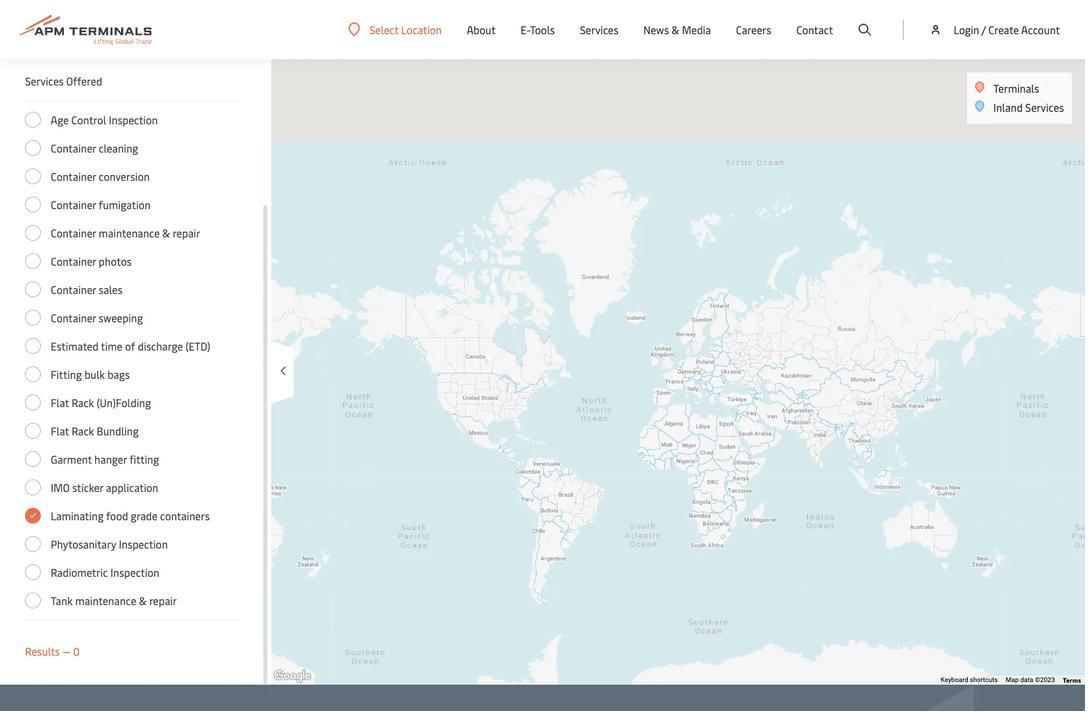 Task type: locate. For each thing, give the bounding box(es) containing it.
repair
[[173, 226, 200, 240], [149, 594, 177, 608]]

age
[[51, 113, 69, 127]]

services left offered
[[25, 74, 64, 88]]

2 rack from the top
[[72, 424, 94, 439]]

laminating
[[51, 509, 104, 523]]

container up container photos
[[51, 226, 96, 240]]

inspection up the tank maintenance & repair
[[111, 566, 160, 580]]

laminating food grade containers
[[51, 509, 210, 523]]

Flat Rack  (Un)Folding radio
[[25, 395, 41, 411]]

services for services
[[580, 22, 619, 37]]

flat right the flat rack bundling radio
[[51, 424, 69, 439]]

0 horizontal spatial &
[[139, 594, 147, 608]]

control
[[71, 113, 106, 127]]

Age Control Inspection radio
[[25, 112, 41, 128]]

container fumigation
[[51, 198, 151, 212]]

photos
[[99, 254, 132, 269]]

application
[[106, 481, 158, 495]]

container down age
[[51, 141, 96, 155]]

contact
[[796, 22, 833, 37]]

Laminating food grade containers radio
[[25, 508, 41, 524]]

1 horizontal spatial &
[[162, 226, 170, 240]]

location
[[401, 22, 442, 37]]

0 vertical spatial rack
[[72, 396, 94, 410]]

Container photos radio
[[25, 254, 41, 269]]

container down container photos
[[51, 282, 96, 297]]

repair for tank maintenance & repair
[[149, 594, 177, 608]]

Radiometric Inspection radio
[[25, 565, 41, 581]]

services right tools
[[580, 22, 619, 37]]

services offered
[[25, 74, 102, 88]]

services
[[580, 22, 619, 37], [25, 74, 64, 88], [1025, 100, 1064, 115]]

1 vertical spatial &
[[162, 226, 170, 240]]

rack
[[72, 396, 94, 410], [72, 424, 94, 439]]

flat
[[51, 396, 69, 410], [51, 424, 69, 439]]

1 vertical spatial repair
[[149, 594, 177, 608]]

container photos
[[51, 254, 132, 269]]

0 vertical spatial services
[[580, 22, 619, 37]]

maintenance for tank
[[75, 594, 136, 608]]

flat right the flat rack  (un)folding radio
[[51, 396, 69, 410]]

container up estimated
[[51, 311, 96, 325]]

3 container from the top
[[51, 198, 96, 212]]

5 container from the top
[[51, 254, 96, 269]]

maintenance
[[99, 226, 160, 240], [75, 594, 136, 608]]

Container maintenance & repair radio
[[25, 225, 41, 241]]

radiometric inspection
[[51, 566, 160, 580]]

2 container from the top
[[51, 169, 96, 184]]

map
[[1006, 677, 1019, 684]]

0 vertical spatial &
[[672, 22, 679, 37]]

account
[[1021, 22, 1060, 37]]

1 horizontal spatial services
[[580, 22, 619, 37]]

container conversion
[[51, 169, 150, 184]]

0 horizontal spatial services
[[25, 74, 64, 88]]

rack up garment
[[72, 424, 94, 439]]

1 vertical spatial services
[[25, 74, 64, 88]]

container sales
[[51, 282, 122, 297]]

2 vertical spatial services
[[1025, 100, 1064, 115]]

©2023
[[1035, 677, 1055, 684]]

container for container fumigation
[[51, 198, 96, 212]]

inspection down grade
[[119, 537, 168, 552]]

maintenance down fumigation
[[99, 226, 160, 240]]

estimated time of discharge (etd)
[[51, 339, 210, 354]]

0 vertical spatial repair
[[173, 226, 200, 240]]

results
[[25, 645, 60, 659]]

(un)folding
[[97, 396, 151, 410]]

container
[[51, 141, 96, 155], [51, 169, 96, 184], [51, 198, 96, 212], [51, 226, 96, 240], [51, 254, 96, 269], [51, 282, 96, 297], [51, 311, 96, 325]]

Container sales radio
[[25, 282, 41, 298]]

0
[[73, 645, 80, 659]]

1 vertical spatial flat
[[51, 424, 69, 439]]

4 container from the top
[[51, 226, 96, 240]]

rack down fitting bulk bags
[[72, 396, 94, 410]]

login / create account link
[[929, 0, 1060, 59]]

inspection
[[109, 113, 158, 127], [119, 537, 168, 552], [111, 566, 160, 580]]

inspection up the cleaning
[[109, 113, 158, 127]]

terms
[[1063, 676, 1081, 685]]

2 vertical spatial inspection
[[111, 566, 160, 580]]

(etd)
[[186, 339, 210, 354]]

services down terminals
[[1025, 100, 1064, 115]]

phytosanitary inspection
[[51, 537, 168, 552]]

1 vertical spatial inspection
[[119, 537, 168, 552]]

garment
[[51, 452, 92, 467]]

6 container from the top
[[51, 282, 96, 297]]

Container sweeping radio
[[25, 310, 41, 326]]

0 vertical spatial flat
[[51, 396, 69, 410]]

1 vertical spatial rack
[[72, 424, 94, 439]]

container down container conversion
[[51, 198, 96, 212]]

radiometric
[[51, 566, 108, 580]]

maintenance for container
[[99, 226, 160, 240]]

shortcuts
[[970, 677, 998, 684]]

inland services
[[993, 100, 1064, 115]]

0 vertical spatial maintenance
[[99, 226, 160, 240]]

discharge
[[138, 339, 183, 354]]

container down the container cleaning
[[51, 169, 96, 184]]

7 container from the top
[[51, 311, 96, 325]]

1 rack from the top
[[72, 396, 94, 410]]

container up 'container sales'
[[51, 254, 96, 269]]

sticker
[[72, 481, 103, 495]]

fitting
[[130, 452, 159, 467]]

fitting bulk bags
[[51, 367, 130, 382]]

2 flat from the top
[[51, 424, 69, 439]]

contact button
[[796, 0, 833, 59]]

& for tank maintenance & repair
[[139, 594, 147, 608]]

container for container cleaning
[[51, 141, 96, 155]]

2 horizontal spatial &
[[672, 22, 679, 37]]

&
[[672, 22, 679, 37], [162, 226, 170, 240], [139, 594, 147, 608]]

2 vertical spatial &
[[139, 594, 147, 608]]

garment hanger fitting
[[51, 452, 159, 467]]

maintenance down radiometric inspection
[[75, 594, 136, 608]]

tank
[[51, 594, 73, 608]]

select location
[[370, 22, 442, 37]]

1 vertical spatial maintenance
[[75, 594, 136, 608]]

1 container from the top
[[51, 141, 96, 155]]

container sweeping
[[51, 311, 143, 325]]

time
[[101, 339, 123, 354]]

1 flat from the top
[[51, 396, 69, 410]]

sweeping
[[99, 311, 143, 325]]

sales
[[99, 282, 122, 297]]

Flat Rack Bundling radio
[[25, 423, 41, 439]]



Task type: vqa. For each thing, say whether or not it's contained in the screenshot.
community
no



Task type: describe. For each thing, give the bounding box(es) containing it.
rack for bundling
[[72, 424, 94, 439]]

container for container sales
[[51, 282, 96, 297]]

bulk
[[84, 367, 105, 382]]

Container cleaning radio
[[25, 140, 41, 156]]

food
[[106, 509, 128, 523]]

of
[[125, 339, 135, 354]]

age control inspection
[[51, 113, 158, 127]]

conversion
[[99, 169, 150, 184]]

keyboard
[[941, 677, 968, 684]]

keyboard shortcuts button
[[941, 676, 998, 686]]

0 vertical spatial inspection
[[109, 113, 158, 127]]

google image
[[271, 668, 314, 685]]

select location button
[[349, 22, 442, 37]]

Garment hanger fitting radio
[[25, 452, 41, 468]]

login / create account
[[954, 22, 1060, 37]]

data
[[1020, 677, 1033, 684]]

inland
[[993, 100, 1023, 115]]

news
[[644, 22, 669, 37]]

careers button
[[736, 0, 771, 59]]

services for services offered
[[25, 74, 64, 88]]

container for container photos
[[51, 254, 96, 269]]

—
[[62, 645, 70, 659]]

fumigation
[[99, 198, 151, 212]]

inspection for phytosanitary inspection
[[119, 537, 168, 552]]

about
[[467, 22, 496, 37]]

fitting
[[51, 367, 82, 382]]

Fitting bulk bags radio
[[25, 367, 41, 383]]

phytosanitary
[[51, 537, 116, 552]]

IMO sticker application radio
[[25, 480, 41, 496]]

container maintenance & repair
[[51, 226, 200, 240]]

bags
[[108, 367, 130, 382]]

/
[[982, 22, 986, 37]]

terminals
[[993, 81, 1039, 95]]

create
[[989, 22, 1019, 37]]

about button
[[467, 0, 496, 59]]

grade
[[131, 509, 158, 523]]

2 horizontal spatial services
[[1025, 100, 1064, 115]]

Phytosanitary Inspection radio
[[25, 537, 41, 552]]

map data ©2023
[[1006, 677, 1055, 684]]

Container conversion radio
[[25, 169, 41, 184]]

flat rack bundling
[[51, 424, 139, 439]]

offered
[[66, 74, 102, 88]]

inspection for radiometric inspection
[[111, 566, 160, 580]]

& inside popup button
[[672, 22, 679, 37]]

map region
[[165, 0, 1085, 712]]

terms link
[[1063, 676, 1081, 685]]

container for container sweeping
[[51, 311, 96, 325]]

rack for (un)folding
[[72, 396, 94, 410]]

e-
[[521, 22, 530, 37]]

news & media button
[[644, 0, 711, 59]]

login
[[954, 22, 979, 37]]

imo
[[51, 481, 70, 495]]

Tank maintenance & repair radio
[[25, 593, 41, 609]]

repair for container maintenance & repair
[[173, 226, 200, 240]]

container cleaning
[[51, 141, 138, 155]]

container for container conversion
[[51, 169, 96, 184]]

flat rack  (un)folding
[[51, 396, 151, 410]]

media
[[682, 22, 711, 37]]

containers
[[160, 509, 210, 523]]

keyboard shortcuts
[[941, 677, 998, 684]]

e-tools button
[[521, 0, 555, 59]]

flat for flat rack bundling
[[51, 424, 69, 439]]

services button
[[580, 0, 619, 59]]

tools
[[530, 22, 555, 37]]

hanger
[[94, 452, 127, 467]]

e-tools
[[521, 22, 555, 37]]

tank maintenance & repair
[[51, 594, 177, 608]]

container for container maintenance & repair
[[51, 226, 96, 240]]

careers
[[736, 22, 771, 37]]

news & media
[[644, 22, 711, 37]]

select
[[370, 22, 399, 37]]

Estimated time of discharge (ETD) radio
[[25, 338, 41, 354]]

cleaning
[[99, 141, 138, 155]]

& for container maintenance & repair
[[162, 226, 170, 240]]

Container fumigation radio
[[25, 197, 41, 213]]

results — 0
[[25, 645, 80, 659]]

estimated
[[51, 339, 99, 354]]

bundling
[[97, 424, 139, 439]]

flat for flat rack  (un)folding
[[51, 396, 69, 410]]

imo sticker application
[[51, 481, 158, 495]]



